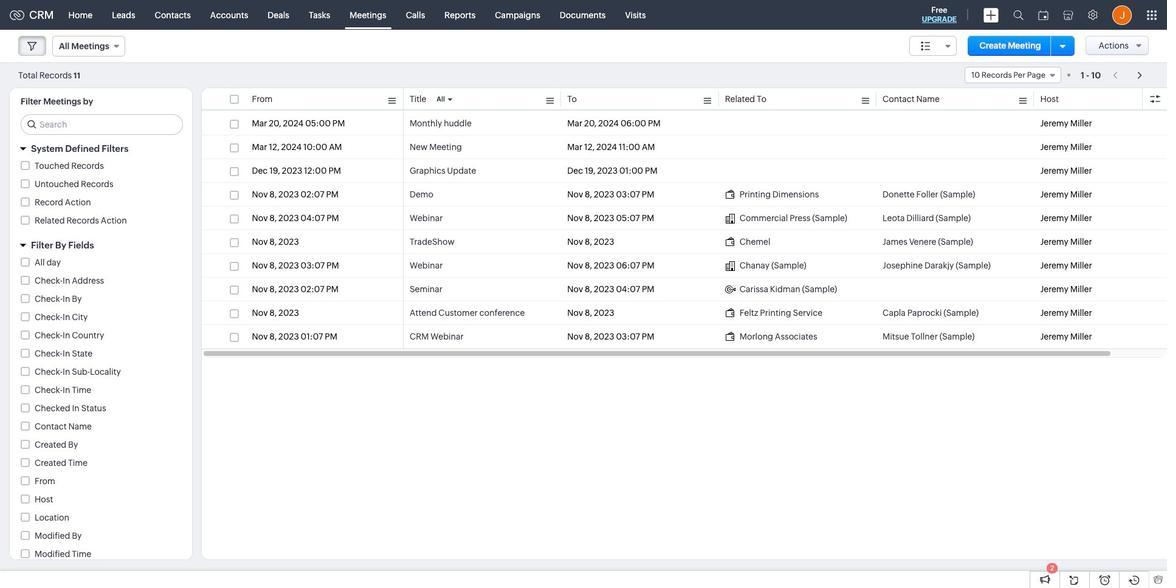 Task type: describe. For each thing, give the bounding box(es) containing it.
size image
[[921, 41, 931, 52]]

search image
[[1014, 10, 1024, 20]]



Task type: vqa. For each thing, say whether or not it's contained in the screenshot.
text field
no



Task type: locate. For each thing, give the bounding box(es) containing it.
search element
[[1007, 0, 1032, 30]]

none field size
[[910, 36, 957, 56]]

profile image
[[1113, 5, 1133, 25]]

create menu image
[[984, 8, 999, 22]]

Search text field
[[21, 115, 182, 134]]

logo image
[[10, 10, 24, 20]]

profile element
[[1106, 0, 1140, 30]]

calendar image
[[1039, 10, 1049, 20]]

row group
[[202, 112, 1168, 349]]

None field
[[52, 36, 125, 57], [910, 36, 957, 56], [965, 67, 1062, 83], [52, 36, 125, 57], [965, 67, 1062, 83]]

create menu element
[[977, 0, 1007, 30]]



